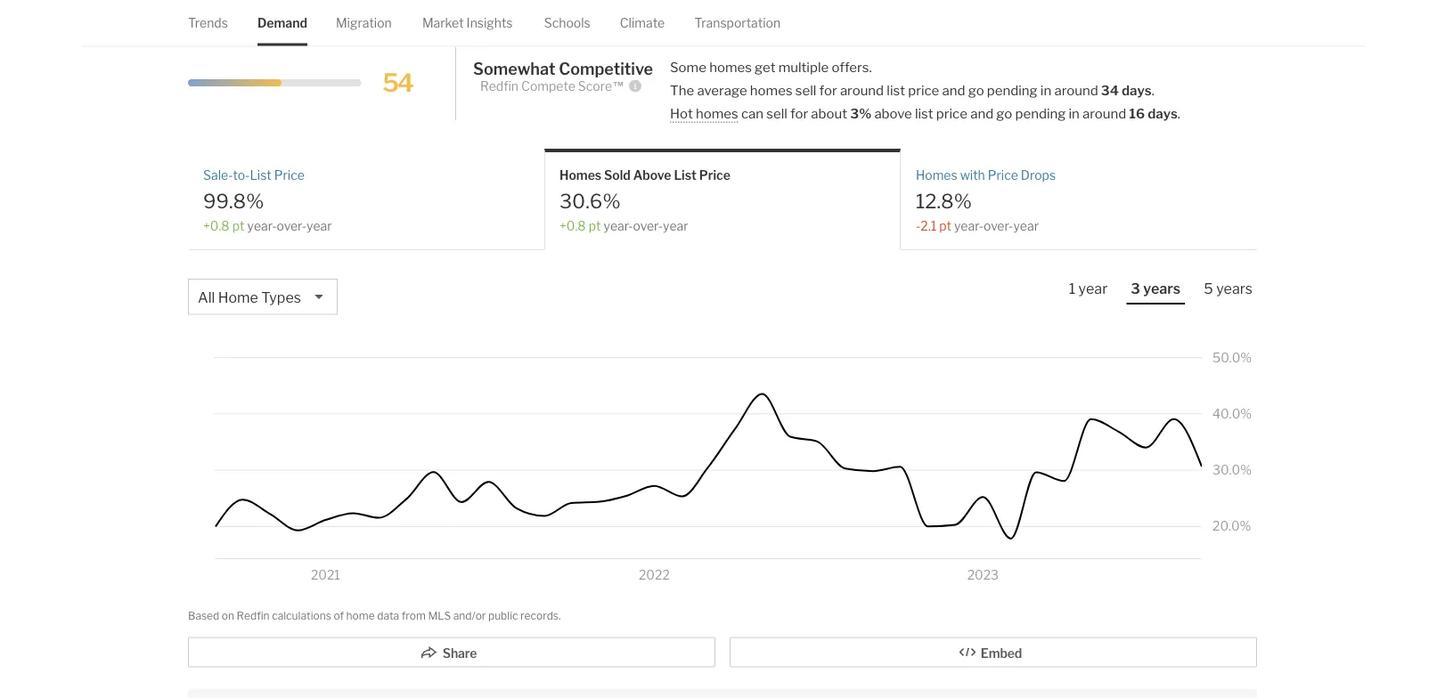 Task type: describe. For each thing, give the bounding box(es) containing it.
-
[[916, 219, 921, 234]]

2.1
[[921, 219, 937, 234]]

some homes get multiple offers. the average homes  sell for around list price and  go pending in around 34 days . hot homes can  sell for about 3% above list price and  go pending in around 16 days .
[[670, 59, 1181, 121]]

somewhat
[[473, 59, 556, 79]]

above
[[633, 168, 672, 183]]

homes sold above list price 30.6% +0.8 pt year-over-year
[[560, 168, 731, 234]]

over- for -
[[984, 219, 1014, 234]]

year- for 30.6%
[[604, 219, 633, 234]]

get
[[755, 59, 776, 75]]

somewhat competitive
[[473, 59, 653, 79]]

1 vertical spatial for
[[791, 105, 808, 121]]

competitive
[[559, 59, 653, 79]]

can
[[741, 105, 764, 121]]

climate
[[620, 15, 665, 30]]

3
[[1131, 280, 1141, 297]]

1 horizontal spatial list
[[915, 105, 934, 121]]

year inside sale-to-list price 99.8% +0.8 pt year-over-year
[[307, 219, 332, 234]]

pt inside sale-to-list price 99.8% +0.8 pt year-over-year
[[232, 219, 245, 234]]

1 horizontal spatial for
[[820, 82, 838, 98]]

compete
[[521, 79, 576, 94]]

list inside homes sold above list price 30.6% +0.8 pt year-over-year
[[674, 168, 697, 183]]

16
[[1130, 105, 1145, 121]]

the
[[670, 82, 694, 98]]

1 horizontal spatial in
[[1069, 105, 1080, 121]]

schools
[[544, 15, 591, 30]]

0 horizontal spatial redfin
[[237, 609, 270, 622]]

12.8%
[[916, 189, 972, 213]]

schools link
[[544, 0, 591, 46]]

with
[[960, 168, 986, 183]]

0 horizontal spatial sell
[[767, 105, 788, 121]]

based
[[188, 609, 219, 622]]

over- inside sale-to-list price 99.8% +0.8 pt year-over-year
[[277, 219, 307, 234]]

1 vertical spatial homes
[[750, 82, 793, 98]]

0 vertical spatial pending
[[987, 82, 1038, 98]]

embed button
[[730, 637, 1258, 668]]

year inside button
[[1079, 280, 1108, 297]]

records.
[[521, 609, 561, 622]]

transportation
[[695, 15, 781, 30]]

1 vertical spatial .
[[1178, 105, 1181, 121]]

0 vertical spatial price
[[908, 82, 940, 98]]

market
[[422, 15, 464, 30]]

0 vertical spatial days
[[1122, 82, 1152, 98]]

54
[[383, 68, 413, 98]]

sale-
[[203, 168, 233, 183]]

3 years
[[1131, 280, 1181, 297]]

offers.
[[832, 59, 872, 75]]

and/or
[[453, 609, 486, 622]]

5
[[1204, 280, 1214, 297]]

migration
[[336, 15, 392, 30]]

year inside 'homes with price drops 12.8% -2.1 pt year-over-year'
[[1014, 219, 1039, 234]]

all
[[198, 289, 215, 306]]

public
[[488, 609, 518, 622]]

™
[[612, 79, 625, 94]]

+0.8 inside sale-to-list price 99.8% +0.8 pt year-over-year
[[203, 219, 230, 234]]

1 vertical spatial pending
[[1016, 105, 1066, 121]]

of
[[334, 609, 344, 622]]

years for 5 years
[[1217, 280, 1253, 297]]

0 vertical spatial homes
[[710, 59, 752, 75]]

around up 3%
[[840, 82, 884, 98]]

price inside homes sold above list price 30.6% +0.8 pt year-over-year
[[699, 168, 731, 183]]

demand
[[258, 15, 307, 30]]

0 vertical spatial go
[[969, 82, 985, 98]]

1 horizontal spatial go
[[997, 105, 1013, 121]]

1 vertical spatial and
[[971, 105, 994, 121]]

demand link
[[258, 0, 307, 46]]

1 vertical spatial days
[[1148, 105, 1178, 121]]

mls
[[428, 609, 451, 622]]

price inside sale-to-list price 99.8% +0.8 pt year-over-year
[[274, 168, 305, 183]]

homes for 12.8%
[[916, 168, 958, 183]]



Task type: locate. For each thing, give the bounding box(es) containing it.
about
[[811, 105, 848, 121]]

for
[[820, 82, 838, 98], [791, 105, 808, 121]]

1 year button
[[1065, 279, 1113, 303]]

pt right 2.1
[[940, 219, 952, 234]]

0 vertical spatial sell
[[796, 82, 817, 98]]

. right 34
[[1152, 82, 1155, 98]]

2 horizontal spatial over-
[[984, 219, 1014, 234]]

drops
[[1021, 168, 1056, 183]]

1 horizontal spatial +0.8
[[560, 219, 586, 234]]

1 horizontal spatial year-
[[604, 219, 633, 234]]

over-
[[277, 219, 307, 234], [633, 219, 663, 234], [984, 219, 1014, 234]]

year- inside sale-to-list price 99.8% +0.8 pt year-over-year
[[247, 219, 277, 234]]

3 over- from the left
[[984, 219, 1014, 234]]

go
[[969, 82, 985, 98], [997, 105, 1013, 121]]

over- for 30.6%
[[633, 219, 663, 234]]

pt inside homes sold above list price 30.6% +0.8 pt year-over-year
[[589, 219, 601, 234]]

over- inside 'homes with price drops 12.8% -2.1 pt year-over-year'
[[984, 219, 1014, 234]]

year- down '99.8%' at the left of page
[[247, 219, 277, 234]]

1 price from the left
[[274, 168, 305, 183]]

from
[[402, 609, 426, 622]]

pt
[[232, 219, 245, 234], [589, 219, 601, 234], [940, 219, 952, 234]]

+0.8 down 30.6%
[[560, 219, 586, 234]]

3 years button
[[1127, 279, 1186, 305]]

insights
[[467, 15, 513, 30]]

hot
[[670, 105, 693, 121]]

types
[[261, 289, 301, 306]]

0 horizontal spatial list
[[250, 168, 272, 183]]

1 list from the left
[[250, 168, 272, 183]]

around
[[840, 82, 884, 98], [1055, 82, 1099, 98], [1083, 105, 1127, 121]]

pending
[[987, 82, 1038, 98], [1016, 105, 1066, 121]]

days
[[1122, 82, 1152, 98], [1148, 105, 1178, 121]]

2 homes from the left
[[916, 168, 958, 183]]

1 horizontal spatial years
[[1217, 280, 1253, 297]]

2 over- from the left
[[633, 219, 663, 234]]

2 vertical spatial homes
[[696, 105, 739, 121]]

2 horizontal spatial price
[[988, 168, 1019, 183]]

1 horizontal spatial sell
[[796, 82, 817, 98]]

1 horizontal spatial and
[[971, 105, 994, 121]]

home
[[218, 289, 258, 306]]

list
[[250, 168, 272, 183], [674, 168, 697, 183]]

1 over- from the left
[[277, 219, 307, 234]]

sold
[[604, 168, 631, 183]]

1 year
[[1069, 280, 1108, 297]]

0 horizontal spatial price
[[274, 168, 305, 183]]

99.8%
[[203, 189, 264, 213]]

list up '99.8%' at the left of page
[[250, 168, 272, 183]]

+0.8 down '99.8%' at the left of page
[[203, 219, 230, 234]]

0 vertical spatial .
[[1152, 82, 1155, 98]]

price right with
[[988, 168, 1019, 183]]

0 vertical spatial and
[[943, 82, 966, 98]]

sell right can
[[767, 105, 788, 121]]

years for 3 years
[[1144, 280, 1181, 297]]

2 price from the left
[[699, 168, 731, 183]]

data
[[377, 609, 399, 622]]

average
[[697, 82, 747, 98]]

market insights
[[422, 15, 513, 30]]

5 years
[[1204, 280, 1253, 297]]

trends
[[188, 15, 228, 30]]

homes
[[560, 168, 602, 183], [916, 168, 958, 183]]

sale-to-list price 99.8% +0.8 pt year-over-year
[[203, 168, 332, 234]]

sell
[[796, 82, 817, 98], [767, 105, 788, 121]]

0 horizontal spatial years
[[1144, 280, 1181, 297]]

1 year- from the left
[[247, 219, 277, 234]]

. right '16' at the top of page
[[1178, 105, 1181, 121]]

transportation link
[[695, 0, 781, 46]]

years
[[1144, 280, 1181, 297], [1217, 280, 1253, 297]]

over- inside homes sold above list price 30.6% +0.8 pt year-over-year
[[633, 219, 663, 234]]

1 vertical spatial list
[[915, 105, 934, 121]]

homes down average
[[696, 105, 739, 121]]

list up the 'above'
[[887, 82, 905, 98]]

in
[[1041, 82, 1052, 98], [1069, 105, 1080, 121]]

pt down '99.8%' at the left of page
[[232, 219, 245, 234]]

price right above
[[699, 168, 731, 183]]

score
[[578, 79, 612, 94]]

sell down multiple
[[796, 82, 817, 98]]

1 horizontal spatial pt
[[589, 219, 601, 234]]

1 horizontal spatial over-
[[633, 219, 663, 234]]

over- down with
[[984, 219, 1014, 234]]

2 horizontal spatial pt
[[940, 219, 952, 234]]

for left the about
[[791, 105, 808, 121]]

year- down 30.6%
[[604, 219, 633, 234]]

+0.8
[[203, 219, 230, 234], [560, 219, 586, 234]]

homes inside 'homes with price drops 12.8% -2.1 pt year-over-year'
[[916, 168, 958, 183]]

1 horizontal spatial redfin
[[480, 79, 519, 94]]

0 horizontal spatial over-
[[277, 219, 307, 234]]

1 vertical spatial in
[[1069, 105, 1080, 121]]

1 vertical spatial go
[[997, 105, 1013, 121]]

0 horizontal spatial +0.8
[[203, 219, 230, 234]]

based on redfin calculations of home data from mls and/or public records.
[[188, 609, 561, 622]]

homes
[[710, 59, 752, 75], [750, 82, 793, 98], [696, 105, 739, 121]]

5 years button
[[1200, 279, 1258, 303]]

year- inside 'homes with price drops 12.8% -2.1 pt year-over-year'
[[954, 219, 984, 234]]

multiple
[[779, 59, 829, 75]]

0 vertical spatial for
[[820, 82, 838, 98]]

days up '16' at the top of page
[[1122, 82, 1152, 98]]

in left 34
[[1041, 82, 1052, 98]]

2 pt from the left
[[589, 219, 601, 234]]

30.6%
[[560, 189, 621, 213]]

redfin right on
[[237, 609, 270, 622]]

days right '16' at the top of page
[[1148, 105, 1178, 121]]

year inside homes sold above list price 30.6% +0.8 pt year-over-year
[[663, 219, 689, 234]]

1 homes from the left
[[560, 168, 602, 183]]

year
[[307, 219, 332, 234], [663, 219, 689, 234], [1014, 219, 1039, 234], [1079, 280, 1108, 297]]

2 list from the left
[[674, 168, 697, 183]]

1
[[1069, 280, 1076, 297]]

0 horizontal spatial go
[[969, 82, 985, 98]]

years right 3 at the top of the page
[[1144, 280, 1181, 297]]

around down 34
[[1083, 105, 1127, 121]]

homes inside homes sold above list price 30.6% +0.8 pt year-over-year
[[560, 168, 602, 183]]

year- for -
[[954, 219, 984, 234]]

0 horizontal spatial for
[[791, 105, 808, 121]]

.
[[1152, 82, 1155, 98], [1178, 105, 1181, 121]]

pt inside 'homes with price drops 12.8% -2.1 pt year-over-year'
[[940, 219, 952, 234]]

on
[[222, 609, 234, 622]]

0 horizontal spatial homes
[[560, 168, 602, 183]]

homes for 30.6%
[[560, 168, 602, 183]]

to-
[[233, 168, 250, 183]]

year- inside homes sold above list price 30.6% +0.8 pt year-over-year
[[604, 219, 633, 234]]

homes up average
[[710, 59, 752, 75]]

0 horizontal spatial list
[[887, 82, 905, 98]]

+0.8 inside homes sold above list price 30.6% +0.8 pt year-over-year
[[560, 219, 586, 234]]

list right above
[[674, 168, 697, 183]]

0 horizontal spatial in
[[1041, 82, 1052, 98]]

1 vertical spatial redfin
[[237, 609, 270, 622]]

pt for -
[[940, 219, 952, 234]]

redfin compete score ™
[[480, 79, 625, 94]]

pt for 30.6%
[[589, 219, 601, 234]]

above
[[875, 105, 912, 121]]

1 +0.8 from the left
[[203, 219, 230, 234]]

homes with price drops 12.8% -2.1 pt year-over-year
[[916, 168, 1056, 234]]

2 year- from the left
[[604, 219, 633, 234]]

3 price from the left
[[988, 168, 1019, 183]]

1 vertical spatial price
[[937, 105, 968, 121]]

price
[[274, 168, 305, 183], [699, 168, 731, 183], [988, 168, 1019, 183]]

0 horizontal spatial pt
[[232, 219, 245, 234]]

some
[[670, 59, 707, 75]]

years right 5
[[1217, 280, 1253, 297]]

1 horizontal spatial homes
[[916, 168, 958, 183]]

for up the about
[[820, 82, 838, 98]]

price
[[908, 82, 940, 98], [937, 105, 968, 121]]

market insights link
[[422, 0, 513, 46]]

climate link
[[620, 0, 665, 46]]

0 vertical spatial in
[[1041, 82, 1052, 98]]

price right the 'above'
[[937, 105, 968, 121]]

in left '16' at the top of page
[[1069, 105, 1080, 121]]

homes down get
[[750, 82, 793, 98]]

2 years from the left
[[1217, 280, 1253, 297]]

0 horizontal spatial year-
[[247, 219, 277, 234]]

0 horizontal spatial and
[[943, 82, 966, 98]]

price up the 'above'
[[908, 82, 940, 98]]

1 pt from the left
[[232, 219, 245, 234]]

migration link
[[336, 0, 392, 46]]

1 horizontal spatial list
[[674, 168, 697, 183]]

home
[[346, 609, 375, 622]]

1 years from the left
[[1144, 280, 1181, 297]]

share
[[443, 646, 477, 661]]

3%
[[851, 105, 872, 121]]

list inside sale-to-list price 99.8% +0.8 pt year-over-year
[[250, 168, 272, 183]]

1 horizontal spatial price
[[699, 168, 731, 183]]

over- up types
[[277, 219, 307, 234]]

0 horizontal spatial .
[[1152, 82, 1155, 98]]

share button
[[188, 637, 716, 668]]

trends link
[[188, 0, 228, 46]]

2 horizontal spatial year-
[[954, 219, 984, 234]]

redfin left compete
[[480, 79, 519, 94]]

price inside 'homes with price drops 12.8% -2.1 pt year-over-year'
[[988, 168, 1019, 183]]

homes up 30.6%
[[560, 168, 602, 183]]

around left 34
[[1055, 82, 1099, 98]]

redfin
[[480, 79, 519, 94], [237, 609, 270, 622]]

1 vertical spatial sell
[[767, 105, 788, 121]]

year-
[[247, 219, 277, 234], [604, 219, 633, 234], [954, 219, 984, 234]]

1 horizontal spatial .
[[1178, 105, 1181, 121]]

price right to- at the top left
[[274, 168, 305, 183]]

embed
[[981, 646, 1022, 661]]

34
[[1101, 82, 1119, 98]]

homes up 12.8%
[[916, 168, 958, 183]]

2 +0.8 from the left
[[560, 219, 586, 234]]

list right the 'above'
[[915, 105, 934, 121]]

3 year- from the left
[[954, 219, 984, 234]]

3 pt from the left
[[940, 219, 952, 234]]

0 vertical spatial list
[[887, 82, 905, 98]]

over- down above
[[633, 219, 663, 234]]

0 vertical spatial redfin
[[480, 79, 519, 94]]

pt down 30.6%
[[589, 219, 601, 234]]

calculations
[[272, 609, 331, 622]]

all home types
[[198, 289, 301, 306]]

and
[[943, 82, 966, 98], [971, 105, 994, 121]]

year- down 12.8%
[[954, 219, 984, 234]]

list
[[887, 82, 905, 98], [915, 105, 934, 121]]



Task type: vqa. For each thing, say whether or not it's contained in the screenshot.


